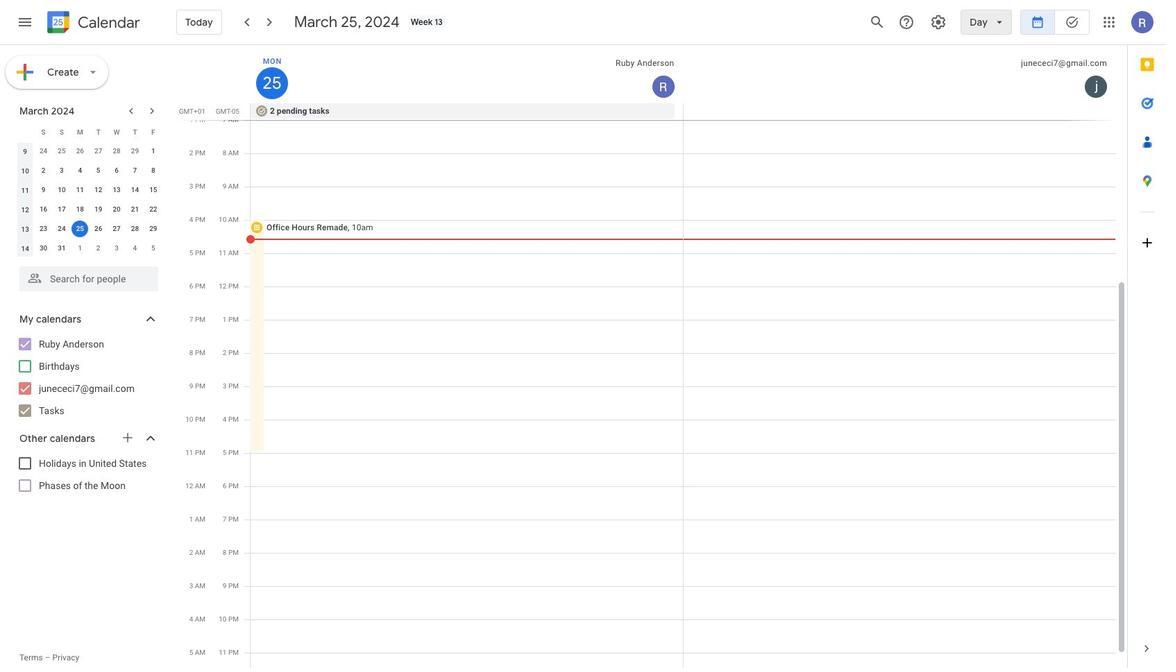 Task type: locate. For each thing, give the bounding box(es) containing it.
11 element
[[72, 182, 88, 199]]

12 element
[[90, 182, 107, 199]]

grid
[[178, 45, 1127, 668]]

1 element
[[145, 143, 162, 160]]

february 28 element
[[108, 143, 125, 160]]

april 1 element
[[72, 240, 88, 257]]

15 element
[[145, 182, 162, 199]]

1 vertical spatial column header
[[16, 122, 34, 142]]

None search field
[[0, 261, 172, 292]]

tab list
[[1128, 45, 1166, 630]]

row group inside march 2024 grid
[[16, 142, 162, 258]]

19 element
[[90, 201, 107, 218]]

18 element
[[72, 201, 88, 218]]

0 vertical spatial column header
[[251, 45, 683, 103]]

0 horizontal spatial column header
[[16, 122, 34, 142]]

21 element
[[127, 201, 143, 218]]

17 element
[[53, 201, 70, 218]]

april 5 element
[[145, 240, 162, 257]]

28 element
[[127, 221, 143, 237]]

2 element
[[35, 162, 52, 179]]

1 horizontal spatial column header
[[251, 45, 683, 103]]

february 26 element
[[72, 143, 88, 160]]

22 element
[[145, 201, 162, 218]]

my calendars list
[[3, 333, 172, 422]]

february 25 element
[[53, 143, 70, 160]]

settings menu image
[[930, 14, 947, 31]]

Search for people text field
[[28, 267, 150, 292]]

4 element
[[72, 162, 88, 179]]

heading
[[75, 14, 140, 31]]

heading inside calendar element
[[75, 14, 140, 31]]

row
[[244, 103, 1127, 120], [16, 122, 162, 142], [16, 142, 162, 161], [16, 161, 162, 180], [16, 180, 162, 200], [16, 200, 162, 219], [16, 219, 162, 239], [16, 239, 162, 258]]

column header inside march 2024 grid
[[16, 122, 34, 142]]

27 element
[[108, 221, 125, 237]]

row group
[[16, 142, 162, 258]]

february 27 element
[[90, 143, 107, 160]]

monday, march 25, today element
[[256, 67, 288, 99]]

cell
[[71, 219, 89, 239]]

column header
[[251, 45, 683, 103], [16, 122, 34, 142]]



Task type: vqa. For each thing, say whether or not it's contained in the screenshot.
22 "element"
yes



Task type: describe. For each thing, give the bounding box(es) containing it.
31 element
[[53, 240, 70, 257]]

february 29 element
[[127, 143, 143, 160]]

april 2 element
[[90, 240, 107, 257]]

3 element
[[53, 162, 70, 179]]

7 element
[[127, 162, 143, 179]]

26 element
[[90, 221, 107, 237]]

23 element
[[35, 221, 52, 237]]

30 element
[[35, 240, 52, 257]]

25, today element
[[72, 221, 88, 237]]

5 element
[[90, 162, 107, 179]]

april 4 element
[[127, 240, 143, 257]]

february 24 element
[[35, 143, 52, 160]]

29 element
[[145, 221, 162, 237]]

10 element
[[53, 182, 70, 199]]

cell inside march 2024 grid
[[71, 219, 89, 239]]

9 element
[[35, 182, 52, 199]]

20 element
[[108, 201, 125, 218]]

calendar element
[[44, 8, 140, 39]]

main drawer image
[[17, 14, 33, 31]]

march 2024 grid
[[13, 122, 162, 258]]

14 element
[[127, 182, 143, 199]]

6 element
[[108, 162, 125, 179]]

april 3 element
[[108, 240, 125, 257]]

other calendars list
[[3, 453, 172, 497]]

16 element
[[35, 201, 52, 218]]

13 element
[[108, 182, 125, 199]]

add other calendars image
[[121, 431, 135, 445]]

24 element
[[53, 221, 70, 237]]

8 element
[[145, 162, 162, 179]]



